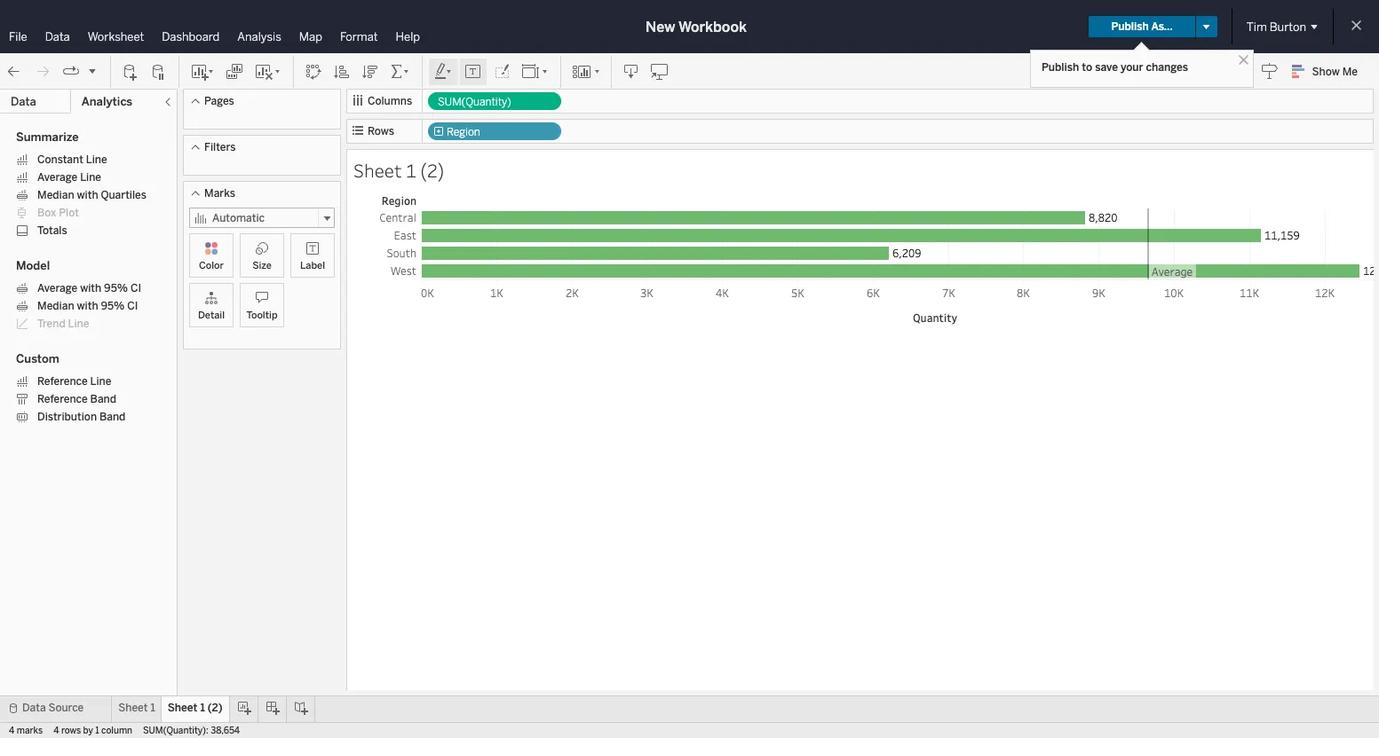 Task type: vqa. For each thing, say whether or not it's contained in the screenshot.
"Publish As..." button
yes



Task type: locate. For each thing, give the bounding box(es) containing it.
with down average line
[[77, 189, 98, 202]]

show me
[[1312, 66, 1358, 78]]

sheet up column
[[118, 702, 148, 715]]

median for median with 95% ci
[[37, 300, 74, 313]]

2 vertical spatial data
[[22, 702, 46, 715]]

model
[[16, 259, 50, 273]]

(2) up central, region. press space to toggle selection. press escape to go back to the left margin. use arrow keys to navigate headers text field in the top left of the page
[[420, 158, 444, 183]]

2 average from the top
[[37, 282, 77, 295]]

label
[[300, 260, 325, 272]]

map
[[299, 30, 322, 44]]

new worksheet image
[[190, 63, 215, 80]]

1 horizontal spatial sheet 1 (2)
[[353, 158, 444, 183]]

constant line
[[37, 154, 107, 166]]

line down the median with 95% ci
[[68, 318, 89, 330]]

line for average line
[[80, 171, 101, 184]]

South, Region. Press Space to toggle selection. Press Escape to go back to the left margin. Use arrow keys to navigate headers text field
[[350, 244, 421, 262]]

1 reference from the top
[[37, 376, 88, 388]]

filters
[[204, 141, 236, 154]]

band for distribution band
[[99, 411, 126, 424]]

sorted ascending by sum of quantity within region image
[[333, 63, 351, 80]]

95%
[[104, 282, 128, 295], [101, 300, 125, 313]]

1 median from the top
[[37, 189, 74, 202]]

by
[[83, 726, 93, 737]]

with down average with 95% ci
[[77, 300, 98, 313]]

4 rows by 1 column
[[53, 726, 132, 737]]

1 vertical spatial reference
[[37, 393, 88, 406]]

band up distribution band on the bottom left
[[90, 393, 116, 406]]

with up the median with 95% ci
[[80, 282, 101, 295]]

to
[[1082, 61, 1093, 74]]

reference up reference band
[[37, 376, 88, 388]]

analysis
[[237, 30, 281, 44]]

2 reference from the top
[[37, 393, 88, 406]]

1 vertical spatial median
[[37, 300, 74, 313]]

band
[[90, 393, 116, 406], [99, 411, 126, 424]]

2 vertical spatial with
[[77, 300, 98, 313]]

replay animation image right redo icon
[[62, 63, 80, 80]]

sheet
[[353, 158, 402, 183], [118, 702, 148, 715], [168, 702, 198, 715]]

average for average line
[[37, 171, 77, 184]]

data source
[[22, 702, 84, 715]]

4 for 4 marks
[[9, 726, 15, 737]]

0 vertical spatial sheet 1 (2)
[[353, 158, 444, 183]]

line for reference line
[[90, 376, 111, 388]]

1 vertical spatial with
[[80, 282, 101, 295]]

0 horizontal spatial publish
[[1042, 61, 1079, 74]]

0 vertical spatial publish
[[1111, 20, 1149, 33]]

hide mark labels image
[[464, 63, 482, 80]]

1 up sum(quantity): 38,654 at left
[[200, 702, 205, 715]]

worksheet
[[88, 30, 144, 44]]

reference line
[[37, 376, 111, 388]]

1 vertical spatial publish
[[1042, 61, 1079, 74]]

reference for reference line
[[37, 376, 88, 388]]

median with 95% ci
[[37, 300, 138, 313]]

2 horizontal spatial sheet
[[353, 158, 402, 183]]

show me button
[[1284, 58, 1374, 85]]

format workbook image
[[493, 63, 511, 80]]

average down model
[[37, 282, 77, 295]]

replay animation image up analytics
[[87, 65, 98, 76]]

sum(quantity): 38,654
[[143, 726, 240, 737]]

clear sheet image
[[254, 63, 282, 80]]

sheet 1 (2) up sum(quantity): 38,654 at left
[[168, 702, 223, 715]]

tim burton
[[1247, 20, 1306, 33]]

(2)
[[420, 158, 444, 183], [208, 702, 223, 715]]

replay animation image
[[62, 63, 80, 80], [87, 65, 98, 76]]

help
[[396, 30, 420, 44]]

data up marks
[[22, 702, 46, 715]]

sheet 1 (2) down rows
[[353, 158, 444, 183]]

totals image
[[390, 63, 411, 80]]

changes
[[1146, 61, 1188, 74]]

0 horizontal spatial sheet
[[118, 702, 148, 715]]

data guide image
[[1261, 62, 1278, 80]]

median
[[37, 189, 74, 202], [37, 300, 74, 313]]

1 vertical spatial ci
[[127, 300, 138, 313]]

0 vertical spatial median
[[37, 189, 74, 202]]

average down "constant"
[[37, 171, 77, 184]]

0 vertical spatial 95%
[[104, 282, 128, 295]]

publish for publish to save your changes
[[1042, 61, 1079, 74]]

average with 95% ci
[[37, 282, 141, 295]]

data up redo icon
[[45, 30, 70, 44]]

publish for publish as...
[[1111, 20, 1149, 33]]

median up "box plot"
[[37, 189, 74, 202]]

your
[[1121, 61, 1143, 74]]

median up trend
[[37, 300, 74, 313]]

publish left as...
[[1111, 20, 1149, 33]]

ci for average with 95% ci
[[131, 282, 141, 295]]

1 vertical spatial average
[[37, 282, 77, 295]]

4 marks
[[9, 726, 43, 737]]

new data source image
[[122, 63, 139, 80]]

average
[[37, 171, 77, 184], [37, 282, 77, 295]]

publish inside button
[[1111, 20, 1149, 33]]

data down undo icon
[[11, 95, 36, 108]]

rows
[[368, 125, 394, 138]]

average for average with 95% ci
[[37, 282, 77, 295]]

data
[[45, 30, 70, 44], [11, 95, 36, 108], [22, 702, 46, 715]]

(2) up 38,654
[[208, 702, 223, 715]]

0 horizontal spatial 4
[[9, 726, 15, 737]]

ci up the median with 95% ci
[[131, 282, 141, 295]]

with for median with 95% ci
[[77, 300, 98, 313]]

band for reference band
[[90, 393, 116, 406]]

burton
[[1270, 20, 1306, 33]]

analytics
[[81, 95, 132, 108]]

0 vertical spatial (2)
[[420, 158, 444, 183]]

1 average from the top
[[37, 171, 77, 184]]

1 horizontal spatial sheet
[[168, 702, 198, 715]]

reference
[[37, 376, 88, 388], [37, 393, 88, 406]]

0 vertical spatial band
[[90, 393, 116, 406]]

line
[[86, 154, 107, 166], [80, 171, 101, 184], [68, 318, 89, 330], [90, 376, 111, 388]]

0 horizontal spatial replay animation image
[[62, 63, 80, 80]]

1 vertical spatial 95%
[[101, 300, 125, 313]]

line up reference band
[[90, 376, 111, 388]]

reference up distribution
[[37, 393, 88, 406]]

line up median with quartiles at the left top of the page
[[80, 171, 101, 184]]

duplicate image
[[226, 63, 243, 80]]

0 vertical spatial reference
[[37, 376, 88, 388]]

2 median from the top
[[37, 300, 74, 313]]

line up average line
[[86, 154, 107, 166]]

publish to save your changes
[[1042, 61, 1188, 74]]

publish
[[1111, 20, 1149, 33], [1042, 61, 1079, 74]]

4 left 'rows'
[[53, 726, 59, 737]]

0 horizontal spatial sheet 1 (2)
[[168, 702, 223, 715]]

1 vertical spatial sheet 1 (2)
[[168, 702, 223, 715]]

redo image
[[34, 63, 52, 80]]

with
[[77, 189, 98, 202], [80, 282, 101, 295], [77, 300, 98, 313]]

0 vertical spatial ci
[[131, 282, 141, 295]]

1 vertical spatial data
[[11, 95, 36, 108]]

1 horizontal spatial 4
[[53, 726, 59, 737]]

sheet down rows
[[353, 158, 402, 183]]

1
[[406, 158, 416, 183], [150, 702, 155, 715], [200, 702, 205, 715], [95, 726, 99, 737]]

1 vertical spatial band
[[99, 411, 126, 424]]

0 vertical spatial average
[[37, 171, 77, 184]]

ci down average with 95% ci
[[127, 300, 138, 313]]

pause auto updates image
[[150, 63, 168, 80]]

trend
[[37, 318, 65, 330]]

undo image
[[5, 63, 23, 80]]

1 4 from the left
[[9, 726, 15, 737]]

sheet 1 (2)
[[353, 158, 444, 183], [168, 702, 223, 715]]

collapse image
[[163, 97, 173, 107]]

sum(quantity):
[[143, 726, 209, 737]]

sum(quantity)
[[438, 96, 511, 108]]

West, Region. Press Space to toggle selection. Press Escape to go back to the left margin. Use arrow keys to navigate headers text field
[[350, 262, 421, 280]]

95% up the median with 95% ci
[[104, 282, 128, 295]]

1 horizontal spatial publish
[[1111, 20, 1149, 33]]

4
[[9, 726, 15, 737], [53, 726, 59, 737]]

2 4 from the left
[[53, 726, 59, 737]]

distribution band
[[37, 411, 126, 424]]

Central, Region. Press Space to toggle selection. Press Escape to go back to the left margin. Use arrow keys to navigate headers text field
[[350, 209, 421, 226]]

0 vertical spatial with
[[77, 189, 98, 202]]

95% down average with 95% ci
[[101, 300, 125, 313]]

me
[[1342, 66, 1358, 78]]

band down reference band
[[99, 411, 126, 424]]

0 horizontal spatial (2)
[[208, 702, 223, 715]]

sheet up sum(quantity):
[[168, 702, 198, 715]]

ci
[[131, 282, 141, 295], [127, 300, 138, 313]]

with for median with quartiles
[[77, 189, 98, 202]]

publish left to
[[1042, 61, 1079, 74]]

workbook
[[678, 18, 747, 35]]

constant
[[37, 154, 83, 166]]

4 left marks
[[9, 726, 15, 737]]

median for median with quartiles
[[37, 189, 74, 202]]



Task type: describe. For each thing, give the bounding box(es) containing it.
color
[[199, 260, 224, 272]]

as...
[[1151, 20, 1173, 33]]

close image
[[1235, 52, 1252, 68]]

0 vertical spatial data
[[45, 30, 70, 44]]

summarize
[[16, 131, 79, 144]]

95% for median with 95% ci
[[101, 300, 125, 313]]

quartiles
[[101, 189, 146, 202]]

reference for reference band
[[37, 393, 88, 406]]

show/hide cards image
[[572, 63, 600, 80]]

publish your workbook to edit in tableau desktop image
[[651, 63, 669, 80]]

1 up sum(quantity):
[[150, 702, 155, 715]]

custom
[[16, 353, 59, 366]]

4 for 4 rows by 1 column
[[53, 726, 59, 737]]

region
[[447, 126, 480, 139]]

1 vertical spatial (2)
[[208, 702, 223, 715]]

box plot
[[37, 207, 79, 219]]

format
[[340, 30, 378, 44]]

file
[[9, 30, 27, 44]]

show
[[1312, 66, 1340, 78]]

download image
[[623, 63, 640, 80]]

line for trend line
[[68, 318, 89, 330]]

tooltip
[[246, 310, 278, 321]]

1 up central, region. press space to toggle selection. press escape to go back to the left margin. use arrow keys to navigate headers text field in the top left of the page
[[406, 158, 416, 183]]

reference band
[[37, 393, 116, 406]]

95% for average with 95% ci
[[104, 282, 128, 295]]

rows
[[61, 726, 81, 737]]

dashboard
[[162, 30, 220, 44]]

line for constant line
[[86, 154, 107, 166]]

East, Region. Press Space to toggle selection. Press Escape to go back to the left margin. Use arrow keys to navigate headers text field
[[350, 226, 421, 244]]

marks
[[204, 187, 235, 200]]

sorted descending by sum of quantity within region image
[[361, 63, 379, 80]]

swap rows and columns image
[[305, 63, 322, 80]]

highlight image
[[433, 63, 454, 80]]

marks. press enter to open the view data window.. use arrow keys to navigate data visualization elements. image
[[421, 209, 1379, 281]]

publish as...
[[1111, 20, 1173, 33]]

new
[[646, 18, 675, 35]]

columns
[[368, 95, 412, 107]]

publish as... button
[[1089, 16, 1195, 37]]

average line
[[37, 171, 101, 184]]

fit image
[[521, 63, 550, 80]]

1 horizontal spatial replay animation image
[[87, 65, 98, 76]]

column
[[101, 726, 132, 737]]

size
[[252, 260, 272, 272]]

tim
[[1247, 20, 1267, 33]]

distribution
[[37, 411, 97, 424]]

with for average with 95% ci
[[80, 282, 101, 295]]

38,654
[[211, 726, 240, 737]]

detail
[[198, 310, 225, 321]]

pages
[[204, 95, 234, 107]]

marks
[[17, 726, 43, 737]]

1 horizontal spatial (2)
[[420, 158, 444, 183]]

plot
[[59, 207, 79, 219]]

1 right the by
[[95, 726, 99, 737]]

median with quartiles
[[37, 189, 146, 202]]

save
[[1095, 61, 1118, 74]]

box
[[37, 207, 56, 219]]

new workbook
[[646, 18, 747, 35]]

trend line
[[37, 318, 89, 330]]

source
[[48, 702, 84, 715]]

ci for median with 95% ci
[[127, 300, 138, 313]]

totals
[[37, 225, 67, 237]]

sheet 1
[[118, 702, 155, 715]]



